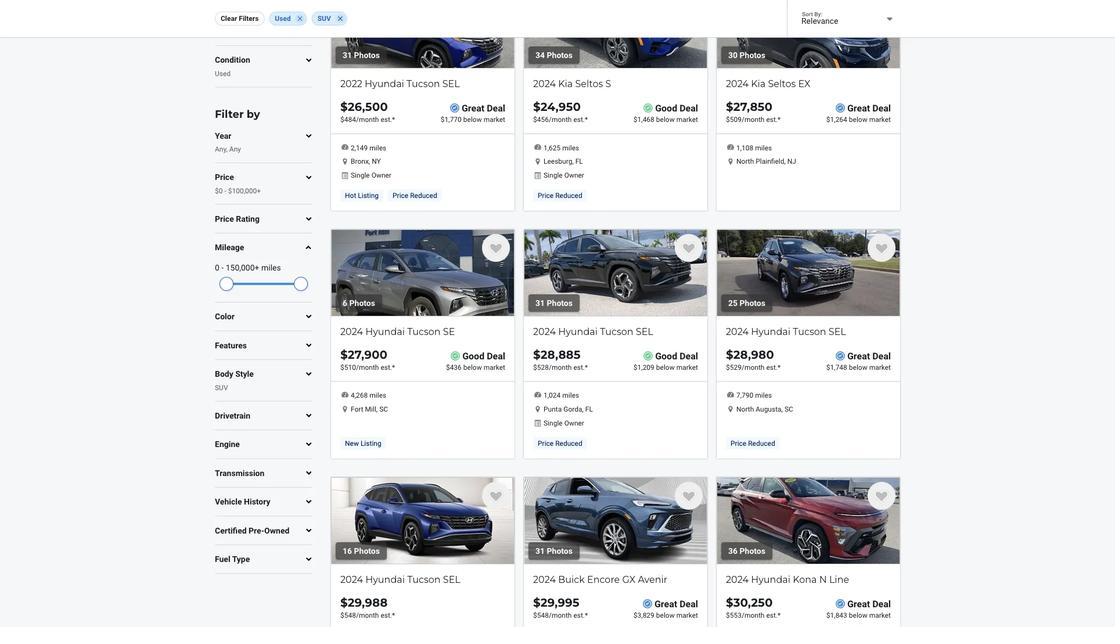 Task type: describe. For each thing, give the bounding box(es) containing it.
great deal for 27,850
[[847, 103, 891, 114]]

$436
[[446, 363, 462, 371]]

2024 kia seltos ex
[[726, 78, 811, 89]]

bronx
[[351, 157, 369, 165]]

2024 for 28,980
[[726, 326, 749, 337]]

photos right 16
[[354, 546, 380, 556]]

history
[[244, 497, 270, 507]]

deal for 29,995
[[680, 598, 698, 609]]

$1,748
[[826, 363, 847, 371]]

photos for 28,980
[[740, 298, 766, 308]]

mill
[[365, 405, 376, 413]]

2 horizontal spatial any
[[252, 28, 264, 36]]

0
[[215, 263, 219, 273]]

any inside year any, any
[[229, 145, 241, 153]]

tucson for 27,900
[[407, 326, 441, 337]]

kona
[[793, 574, 817, 585]]

price for price $0 - $100,000+
[[215, 173, 234, 182]]

north plainfield , nj
[[737, 157, 796, 165]]

sc for 27,900
[[379, 405, 388, 413]]

29,988
[[348, 596, 388, 610]]

tucson for 26,500
[[407, 78, 440, 89]]

se
[[443, 326, 455, 337]]

1,625 miles
[[544, 144, 579, 152]]

$1,209
[[634, 363, 655, 371]]

/month est.* for 26,500
[[356, 115, 395, 124]]

single for 26,500
[[351, 171, 370, 179]]

2024 buick encore gx image
[[524, 477, 707, 564]]

tucson for 28,980
[[793, 326, 826, 337]]

below for 28,885
[[656, 363, 675, 371]]

single owner for 28,885
[[544, 419, 584, 427]]

seltos for 24,950
[[575, 78, 603, 89]]

year any, any
[[215, 131, 241, 153]]

below for 28,980
[[849, 363, 868, 371]]

type
[[232, 555, 250, 564]]

miles for 27,850
[[755, 144, 772, 152]]

great deal for 26,500
[[462, 103, 505, 114]]

$1,748 below market
[[826, 363, 891, 371]]

great for 27,850
[[847, 103, 870, 114]]

, for 28,885
[[582, 405, 584, 413]]

clear filters
[[221, 15, 259, 23]]

ex
[[798, 78, 811, 89]]

suv button
[[312, 12, 347, 26]]

hyundai up 29,988
[[365, 574, 405, 585]]

1,108 miles
[[737, 144, 772, 152]]

owner for 28,885
[[564, 419, 584, 427]]

market for 30,250
[[869, 611, 891, 619]]

condition
[[215, 55, 250, 65]]

2024 kia seltos s
[[533, 78, 611, 89]]

market for 28,980
[[869, 363, 891, 371]]

2024 hyundai tucson image for 28,980
[[717, 229, 900, 317]]

0 horizontal spatial any
[[215, 28, 227, 36]]

fort
[[351, 405, 363, 413]]

/month est.* for 28,980
[[742, 363, 781, 371]]

market for 28,885
[[677, 363, 698, 371]]

photos for 26,500
[[354, 50, 380, 60]]

features
[[215, 341, 247, 350]]

36
[[728, 546, 738, 556]]

gorda
[[564, 405, 582, 413]]

2024 kia seltos image for 27,850
[[717, 0, 900, 69]]

filters
[[239, 15, 259, 23]]

31 photos for 26,500
[[343, 50, 380, 60]]

deal for 28,885
[[680, 351, 698, 362]]

year
[[215, 131, 231, 141]]

miles for 28,885
[[562, 392, 579, 400]]

price reduced down punta in the bottom of the page
[[538, 440, 582, 448]]

suv inside button
[[318, 15, 331, 23]]

sel for 26,500
[[442, 78, 460, 89]]

2,149 miles
[[351, 144, 386, 152]]

/month est.* for 27,900
[[356, 363, 395, 371]]

body
[[215, 369, 233, 379]]

fort mill , sc
[[351, 405, 388, 413]]

below for 26,500
[[463, 115, 482, 124]]

$3,829 below market
[[634, 611, 698, 619]]

31 photos for 29,995
[[536, 546, 573, 556]]

mileage
[[215, 243, 244, 252]]

fuel type
[[215, 555, 250, 564]]

2024 hyundai tucson image for 28,885
[[524, 229, 707, 317]]

16 photos
[[343, 546, 380, 556]]

$1,264 below market
[[826, 115, 891, 124]]

body style suv
[[215, 369, 254, 392]]

buick
[[558, 574, 585, 585]]

vehicle
[[215, 497, 242, 507]]

by
[[247, 108, 260, 120]]

sel for 28,885
[[636, 326, 653, 337]]

553
[[730, 611, 742, 619]]

single for 28,885
[[544, 419, 563, 427]]

$100,000+
[[228, 187, 261, 195]]

deal for 26,500
[[487, 103, 505, 114]]

owner for 26,500
[[372, 171, 391, 179]]

make/model
[[215, 14, 261, 23]]

deal for 30,250
[[873, 598, 891, 609]]

deal for 27,850
[[873, 103, 891, 114]]

great for 28,980
[[847, 351, 870, 362]]

hyundai for 27,900
[[365, 326, 405, 337]]

good for 24,950
[[655, 103, 677, 114]]

below for 27,900
[[463, 363, 482, 371]]

34
[[536, 50, 545, 60]]

$3,829
[[634, 611, 655, 619]]

north for 27,850
[[737, 157, 754, 165]]

miles for 24,950
[[562, 144, 579, 152]]

509
[[730, 115, 742, 124]]

7,790
[[737, 392, 754, 400]]

owned
[[264, 526, 289, 535]]

hyundai for 28,980
[[751, 326, 791, 337]]

28,980
[[733, 348, 774, 362]]

bronx , ny
[[351, 157, 381, 165]]

31 photos for 28,885
[[536, 298, 573, 308]]

150,000+
[[226, 263, 259, 273]]

north for 28,980
[[737, 405, 754, 413]]

ny
[[372, 157, 381, 165]]

7,790 miles
[[737, 392, 772, 400]]

augusta
[[756, 405, 782, 413]]

2024 buick encore gx avenir
[[533, 574, 668, 585]]

suv inside body style suv
[[215, 384, 228, 392]]

makes,
[[228, 28, 250, 36]]

/month est.* for 24,950
[[549, 115, 588, 124]]

gx
[[622, 574, 636, 585]]

$ 29,988 $ 548 /month est.*
[[340, 596, 395, 619]]

price rating
[[215, 214, 260, 224]]

548 for 29,995
[[537, 611, 549, 619]]

kia for 27,850
[[751, 78, 766, 89]]

good for 27,900
[[462, 351, 485, 362]]

29,995
[[541, 596, 580, 610]]

great deal for 29,995
[[655, 598, 698, 609]]

30
[[728, 50, 738, 60]]

2022 hyundai tucson sel
[[340, 78, 460, 89]]

30 photos
[[728, 50, 766, 60]]

2024 hyundai tucson se
[[340, 326, 455, 337]]

27,900
[[348, 348, 388, 362]]

photos for 27,900
[[349, 298, 375, 308]]

miles right 150,000+
[[261, 263, 281, 273]]

$1,770 below market
[[441, 115, 505, 124]]

4,268 miles
[[351, 392, 386, 400]]

price reduced down north augusta , sc
[[731, 440, 775, 448]]

photos for 27,850
[[740, 50, 766, 60]]

price $0 - $100,000+
[[215, 173, 261, 195]]

filter by
[[215, 108, 260, 120]]

2024 hyundai tucson sel for 28,980
[[726, 326, 846, 337]]

great deal for 30,250
[[847, 598, 891, 609]]

, for 27,850
[[784, 157, 786, 165]]

25
[[728, 298, 738, 308]]

clear filters button
[[215, 12, 264, 26]]

1,024 miles
[[544, 392, 579, 400]]

$ 29,995 $ 548 /month est.*
[[533, 596, 588, 619]]

kia for 24,950
[[558, 78, 573, 89]]

rating
[[236, 214, 260, 224]]



Task type: vqa. For each thing, say whether or not it's contained in the screenshot.


Task type: locate. For each thing, give the bounding box(es) containing it.
fl
[[575, 157, 583, 165], [585, 405, 593, 413]]

2024 kia seltos image up ex
[[717, 0, 900, 69]]

market for 27,900
[[484, 363, 505, 371]]

1 horizontal spatial 2024 kia seltos image
[[717, 0, 900, 69]]

market right $1,843
[[869, 611, 891, 619]]

31
[[343, 50, 352, 60], [536, 298, 545, 308], [536, 546, 545, 556]]

hyundai for 28,885
[[558, 326, 598, 337]]

below for 27,850
[[849, 115, 868, 124]]

deal up the $1,264 below market
[[873, 103, 891, 114]]

price reduced down leesburg on the top of page
[[538, 192, 582, 200]]

great for 29,995
[[655, 598, 677, 609]]

transmission
[[215, 468, 265, 478]]

tucson for 28,885
[[600, 326, 634, 337]]

0 horizontal spatial kia
[[558, 78, 573, 89]]

great
[[462, 103, 485, 114], [847, 103, 870, 114], [847, 351, 870, 362], [655, 598, 677, 609], [847, 598, 870, 609]]

- right $0
[[224, 187, 226, 195]]

0 vertical spatial suv
[[318, 15, 331, 23]]

2024 left buick
[[533, 574, 556, 585]]

great deal up the $1,264 below market
[[847, 103, 891, 114]]

photos up buick
[[547, 546, 573, 556]]

2024 for 24,950
[[533, 78, 556, 89]]

- inside price $0 - $100,000+
[[224, 187, 226, 195]]

deal for 24,950
[[680, 103, 698, 114]]

certified pre-owned
[[215, 526, 289, 535]]

great up $1,843 below market
[[847, 598, 870, 609]]

miles for 26,500
[[370, 144, 386, 152]]

market right $1,770
[[484, 115, 505, 124]]

owner
[[372, 171, 391, 179], [564, 171, 584, 179], [564, 419, 584, 427]]

2 seltos from the left
[[768, 78, 796, 89]]

single owner down punta gorda , fl
[[544, 419, 584, 427]]

punta
[[544, 405, 562, 413]]

deal for 27,900
[[487, 351, 505, 362]]

510
[[344, 363, 356, 371]]

31 for 29,995
[[536, 546, 545, 556]]

2024 hyundai kona image
[[717, 477, 900, 564]]

good
[[655, 103, 677, 114], [462, 351, 485, 362], [655, 351, 677, 362]]

market right '$1,264'
[[869, 115, 891, 124]]

any down clear
[[215, 28, 227, 36]]

condition used
[[215, 55, 250, 78]]

new listing
[[345, 440, 381, 448]]

/month est.* down 24,950
[[549, 115, 588, 124]]

pre-
[[249, 526, 264, 535]]

deal up '$1,770 below market' in the left of the page
[[487, 103, 505, 114]]

any,
[[215, 145, 228, 153]]

1 horizontal spatial used
[[275, 15, 291, 23]]

make/model any makes, any models
[[215, 14, 288, 36]]

deal for 28,980
[[873, 351, 891, 362]]

sc for 28,980
[[785, 405, 793, 413]]

2024 up 27,900
[[340, 326, 363, 337]]

hot listing
[[345, 192, 379, 200]]

2024 for 29,995
[[533, 574, 556, 585]]

34 photos
[[536, 50, 573, 60]]

owner for 24,950
[[564, 171, 584, 179]]

north down 1,108
[[737, 157, 754, 165]]

single
[[351, 171, 370, 179], [544, 171, 563, 179], [544, 419, 563, 427]]

photos right 36
[[740, 546, 766, 556]]

/month est.* down 28,980
[[742, 363, 781, 371]]

north down '7,790'
[[737, 405, 754, 413]]

548 down the 29,995
[[537, 611, 549, 619]]

0 vertical spatial north
[[737, 157, 754, 165]]

price left rating
[[215, 214, 234, 224]]

models
[[265, 28, 288, 36]]

vehicle history
[[215, 497, 270, 507]]

s
[[606, 78, 611, 89]]

any down filters
[[252, 28, 264, 36]]

27,850
[[733, 100, 773, 114]]

/month est.* down the 29,995
[[549, 611, 588, 619]]

1 kia from the left
[[558, 78, 573, 89]]

0 vertical spatial -
[[224, 187, 226, 195]]

$ 26,500 $ 484 /month est.*
[[340, 100, 395, 124]]

2024 for 28,885
[[533, 326, 556, 337]]

/month est.* inside $ 24,950 $ 456 /month est.*
[[549, 115, 588, 124]]

1 vertical spatial -
[[221, 263, 224, 273]]

2024 for 27,900
[[340, 326, 363, 337]]

2024 kia seltos image
[[524, 0, 707, 69], [717, 0, 900, 69]]

36 photos
[[728, 546, 766, 556]]

/month est.* inside $ 26,500 $ 484 /month est.*
[[356, 115, 395, 124]]

2024 up 28,885 on the bottom of the page
[[533, 326, 556, 337]]

suv right used button
[[318, 15, 331, 23]]

used inside condition used
[[215, 70, 231, 78]]

1 horizontal spatial 2024 hyundai tucson sel
[[533, 326, 653, 337]]

sel
[[442, 78, 460, 89], [636, 326, 653, 337], [829, 326, 846, 337], [443, 574, 461, 585]]

market right $1,748
[[869, 363, 891, 371]]

photos right 34 on the left top of page
[[547, 50, 573, 60]]

deal
[[487, 103, 505, 114], [680, 103, 698, 114], [873, 103, 891, 114], [487, 351, 505, 362], [680, 351, 698, 362], [873, 351, 891, 362], [680, 598, 698, 609], [873, 598, 891, 609]]

2,149
[[351, 144, 368, 152]]

encore
[[587, 574, 620, 585]]

4,268
[[351, 392, 368, 400]]

good deal
[[655, 103, 698, 114], [462, 351, 505, 362], [655, 351, 698, 362]]

kia up 27,850
[[751, 78, 766, 89]]

below right $436
[[463, 363, 482, 371]]

market right $436
[[484, 363, 505, 371]]

/month est.* inside $ 28,980 $ 529 /month est.*
[[742, 363, 781, 371]]

0 horizontal spatial used
[[215, 70, 231, 78]]

below right $1,770
[[463, 115, 482, 124]]

photos for 29,995
[[547, 546, 573, 556]]

1 vertical spatial price
[[215, 214, 234, 224]]

photos for 30,250
[[740, 546, 766, 556]]

2024 hyundai tucson image for 27,900
[[331, 229, 515, 317]]

hyundai up 30,250
[[751, 574, 791, 585]]

great up '$1,770 below market' in the left of the page
[[462, 103, 485, 114]]

/month est.* inside $ 27,850 $ 509 /month est.*
[[742, 115, 781, 124]]

filter
[[215, 108, 244, 120]]

used button
[[269, 12, 307, 26]]

1 vertical spatial fl
[[585, 405, 593, 413]]

great for 26,500
[[462, 103, 485, 114]]

photos for 24,950
[[547, 50, 573, 60]]

1 horizontal spatial any
[[229, 145, 241, 153]]

price reduced right hot listing
[[393, 192, 437, 200]]

0 horizontal spatial suv
[[215, 384, 228, 392]]

market for 24,950
[[677, 115, 698, 124]]

1 2024 kia seltos image from the left
[[524, 0, 707, 69]]

great deal for 28,980
[[847, 351, 891, 362]]

miles up north plainfield , nj
[[755, 144, 772, 152]]

below right $1,468
[[656, 115, 675, 124]]

2 vertical spatial 31
[[536, 546, 545, 556]]

0 vertical spatial 31 photos
[[343, 50, 380, 60]]

seltos
[[575, 78, 603, 89], [768, 78, 796, 89]]

$ 28,885 $ 528 /month est.*
[[533, 348, 588, 371]]

, for 27,900
[[376, 405, 378, 413]]

price up $0
[[215, 173, 234, 182]]

punta gorda , fl
[[544, 405, 593, 413]]

1 sc from the left
[[379, 405, 388, 413]]

2024 up 24,950
[[533, 78, 556, 89]]

great for 30,250
[[847, 598, 870, 609]]

548
[[344, 611, 356, 619], [537, 611, 549, 619]]

31 photos up 2022
[[343, 50, 380, 60]]

miles up mill
[[370, 392, 386, 400]]

2022 hyundai tucson image
[[331, 0, 515, 69]]

2024 hyundai tucson sel up 28,980
[[726, 326, 846, 337]]

deal up $1,209 below market
[[680, 351, 698, 362]]

/month est.* inside $ 30,250 $ 553 /month est.*
[[742, 611, 781, 619]]

miles for 27,900
[[370, 392, 386, 400]]

2024 hyundai tucson sel for 28,885
[[533, 326, 653, 337]]

single owner for 26,500
[[351, 171, 391, 179]]

market right $1,468
[[677, 115, 698, 124]]

plainfield
[[756, 157, 784, 165]]

great up the $1,264 below market
[[847, 103, 870, 114]]

great deal up the $1,748 below market
[[847, 351, 891, 362]]

1 vertical spatial used
[[215, 70, 231, 78]]

good deal for 27,900
[[462, 351, 505, 362]]

0 vertical spatial 31
[[343, 50, 352, 60]]

hyundai for 30,250
[[751, 574, 791, 585]]

0 horizontal spatial -
[[221, 263, 224, 273]]

sc right augusta
[[785, 405, 793, 413]]

2024 up 29,988
[[340, 574, 363, 585]]

below right '$1,264'
[[849, 115, 868, 124]]

1 horizontal spatial -
[[224, 187, 226, 195]]

1 horizontal spatial suv
[[318, 15, 331, 23]]

single owner for 24,950
[[544, 171, 584, 179]]

n
[[819, 574, 827, 585]]

0 horizontal spatial fl
[[575, 157, 583, 165]]

2024 for 30,250
[[726, 574, 749, 585]]

color
[[215, 312, 235, 321]]

below right $1,748
[[849, 363, 868, 371]]

single owner
[[351, 171, 391, 179], [544, 171, 584, 179], [544, 419, 584, 427]]

/month est.* down 27,900
[[356, 363, 395, 371]]

single down bronx
[[351, 171, 370, 179]]

below for 30,250
[[849, 611, 868, 619]]

/month est.* for 29,995
[[549, 611, 588, 619]]

16
[[343, 546, 352, 556]]

6
[[343, 298, 347, 308]]

hyundai up 28,885 on the bottom of the page
[[558, 326, 598, 337]]

2 2024 kia seltos image from the left
[[717, 0, 900, 69]]

certified
[[215, 526, 247, 535]]

great up $3,829 below market
[[655, 598, 677, 609]]

price inside price $0 - $100,000+
[[215, 173, 234, 182]]

/month est.* for 29,988
[[356, 611, 395, 619]]

seltos left ex
[[768, 78, 796, 89]]

tucson
[[407, 78, 440, 89], [407, 326, 441, 337], [600, 326, 634, 337], [793, 326, 826, 337], [407, 574, 441, 585]]

single for 24,950
[[544, 171, 563, 179]]

2024 hyundai tucson image
[[331, 229, 515, 317], [524, 229, 707, 317], [717, 229, 900, 317], [331, 477, 515, 564]]

/month est.* down 26,500
[[356, 115, 395, 124]]

photos up 2022
[[354, 50, 380, 60]]

below for 29,995
[[656, 611, 675, 619]]

/month est.* inside $ 29,988 $ 548 /month est.*
[[356, 611, 395, 619]]

548 down 29,988
[[344, 611, 356, 619]]

/month est.*
[[356, 115, 395, 124], [549, 115, 588, 124], [742, 115, 781, 124], [356, 363, 395, 371], [549, 363, 588, 371], [742, 363, 781, 371], [356, 611, 395, 619], [549, 611, 588, 619], [742, 611, 781, 619]]

miles up gorda
[[562, 392, 579, 400]]

photos up 28,885 on the bottom of the page
[[547, 298, 573, 308]]

31 up 28,885 on the bottom of the page
[[536, 298, 545, 308]]

line
[[829, 574, 849, 585]]

31 photos up 28,885 on the bottom of the page
[[536, 298, 573, 308]]

sc right mill
[[379, 405, 388, 413]]

seltos left s
[[575, 78, 603, 89]]

31 for 28,885
[[536, 298, 545, 308]]

good deal for 24,950
[[655, 103, 698, 114]]

$ 27,900 $ 510 /month est.*
[[340, 348, 395, 371]]

1 price from the top
[[215, 173, 234, 182]]

deal up $1,468 below market
[[680, 103, 698, 114]]

sc
[[379, 405, 388, 413], [785, 405, 793, 413]]

1 vertical spatial 31
[[536, 298, 545, 308]]

1 vertical spatial 31 photos
[[536, 298, 573, 308]]

/month est.* inside $ 27,900 $ 510 /month est.*
[[356, 363, 395, 371]]

$
[[340, 100, 348, 114], [533, 100, 541, 114], [726, 100, 733, 114], [340, 115, 344, 124], [533, 115, 537, 124], [726, 115, 730, 124], [340, 348, 348, 362], [533, 348, 541, 362], [726, 348, 733, 362], [340, 363, 344, 371], [533, 363, 537, 371], [726, 363, 730, 371], [340, 596, 348, 610], [533, 596, 541, 610], [726, 596, 733, 610], [340, 611, 344, 619], [533, 611, 537, 619], [726, 611, 730, 619]]

2024 kia seltos image up s
[[524, 0, 707, 69]]

0 vertical spatial fl
[[575, 157, 583, 165]]

photos
[[354, 50, 380, 60], [547, 50, 573, 60], [740, 50, 766, 60], [349, 298, 375, 308], [547, 298, 573, 308], [740, 298, 766, 308], [354, 546, 380, 556], [547, 546, 573, 556], [740, 546, 766, 556]]

/month est.* for 28,885
[[549, 363, 588, 371]]

1 548 from the left
[[344, 611, 356, 619]]

used inside button
[[275, 15, 291, 23]]

1,024
[[544, 392, 561, 400]]

1 horizontal spatial sc
[[785, 405, 793, 413]]

any right any,
[[229, 145, 241, 153]]

0 vertical spatial used
[[275, 15, 291, 23]]

2 kia from the left
[[751, 78, 766, 89]]

1 horizontal spatial fl
[[585, 405, 593, 413]]

2 548 from the left
[[537, 611, 549, 619]]

1 horizontal spatial seltos
[[768, 78, 796, 89]]

market for 26,500
[[484, 115, 505, 124]]

2 north from the top
[[737, 405, 754, 413]]

price
[[215, 173, 234, 182], [215, 214, 234, 224]]

6 photos
[[343, 298, 375, 308]]

seltos for 27,850
[[768, 78, 796, 89]]

below right $1,843
[[849, 611, 868, 619]]

single owner down leesburg , fl
[[544, 171, 584, 179]]

456
[[537, 115, 549, 124]]

good for 28,885
[[655, 351, 677, 362]]

529
[[730, 363, 742, 371]]

market right $1,209
[[677, 363, 698, 371]]

2024 hyundai tucson sel up 29,988
[[340, 574, 461, 585]]

0 horizontal spatial 548
[[344, 611, 356, 619]]

deal up the $1,748 below market
[[873, 351, 891, 362]]

0 horizontal spatial 2024 hyundai tucson sel
[[340, 574, 461, 585]]

leesburg
[[544, 157, 572, 165]]

$ 30,250 $ 553 /month est.*
[[726, 596, 781, 619]]

- right the 0
[[221, 263, 224, 273]]

0 horizontal spatial sc
[[379, 405, 388, 413]]

/month est.* down 28,885 on the bottom of the page
[[549, 363, 588, 371]]

kia up 24,950
[[558, 78, 573, 89]]

clear
[[221, 15, 237, 23]]

2024 hyundai kona n line
[[726, 574, 849, 585]]

owner down ny
[[372, 171, 391, 179]]

photos right 30
[[740, 50, 766, 60]]

photos right the 25
[[740, 298, 766, 308]]

2024 hyundai tucson sel
[[533, 326, 653, 337], [726, 326, 846, 337], [340, 574, 461, 585]]

single owner down ny
[[351, 171, 391, 179]]

sel for 28,980
[[829, 326, 846, 337]]

1 north from the top
[[737, 157, 754, 165]]

2 sc from the left
[[785, 405, 793, 413]]

2024
[[533, 78, 556, 89], [726, 78, 749, 89], [340, 326, 363, 337], [533, 326, 556, 337], [726, 326, 749, 337], [340, 574, 363, 585], [533, 574, 556, 585], [726, 574, 749, 585]]

below for 24,950
[[656, 115, 675, 124]]

price for price rating
[[215, 214, 234, 224]]

2024 kia seltos image for 24,950
[[524, 0, 707, 69]]

31 photos up buick
[[536, 546, 573, 556]]

, for 28,980
[[782, 405, 783, 413]]

2 price from the top
[[215, 214, 234, 224]]

2024 for 27,850
[[726, 78, 749, 89]]

great deal up $1,843 below market
[[847, 598, 891, 609]]

31 for 26,500
[[343, 50, 352, 60]]

miles for 28,980
[[755, 392, 772, 400]]

hyundai up 26,500
[[365, 78, 404, 89]]

0 horizontal spatial 2024 kia seltos image
[[524, 0, 707, 69]]

/month est.* inside the $ 28,885 $ 528 /month est.*
[[549, 363, 588, 371]]

market for 29,995
[[677, 611, 698, 619]]

2 horizontal spatial 2024 hyundai tucson sel
[[726, 326, 846, 337]]

drivetrain
[[215, 411, 250, 420]]

hyundai up 27,900
[[365, 326, 405, 337]]

hyundai for 26,500
[[365, 78, 404, 89]]

great up the $1,748 below market
[[847, 351, 870, 362]]

2024 up 27,850
[[726, 78, 749, 89]]

0 vertical spatial price
[[215, 173, 234, 182]]

good deal up $436 below market
[[462, 351, 505, 362]]

1 seltos from the left
[[575, 78, 603, 89]]

,
[[369, 157, 370, 165], [572, 157, 574, 165], [784, 157, 786, 165], [376, 405, 378, 413], [582, 405, 584, 413], [782, 405, 783, 413]]

/month est.* inside $ 29,995 $ 548 /month est.*
[[549, 611, 588, 619]]

deal up $3,829 below market
[[680, 598, 698, 609]]

market for 27,850
[[869, 115, 891, 124]]

engine
[[215, 440, 240, 449]]

below right $3,829
[[656, 611, 675, 619]]

suv
[[318, 15, 331, 23], [215, 384, 228, 392]]

0 horizontal spatial seltos
[[575, 78, 603, 89]]

photos for 28,885
[[547, 298, 573, 308]]

single down punta in the bottom of the page
[[544, 419, 563, 427]]

1 horizontal spatial kia
[[751, 78, 766, 89]]

leesburg , fl
[[544, 157, 583, 165]]

miles up north augusta , sc
[[755, 392, 772, 400]]

$1,468
[[634, 115, 655, 124]]

deal up $436 below market
[[487, 351, 505, 362]]

548 inside $ 29,995 $ 548 /month est.*
[[537, 611, 549, 619]]

photos right 6
[[349, 298, 375, 308]]

avenir
[[638, 574, 668, 585]]

deal up $1,843 below market
[[873, 598, 891, 609]]

miles up leesburg , fl
[[562, 144, 579, 152]]

1 vertical spatial suv
[[215, 384, 228, 392]]

548 inside $ 29,988 $ 548 /month est.*
[[344, 611, 356, 619]]

1 horizontal spatial 548
[[537, 611, 549, 619]]

30,250
[[733, 596, 773, 610]]

suv down body
[[215, 384, 228, 392]]

2 vertical spatial 31 photos
[[536, 546, 573, 556]]

1 vertical spatial north
[[737, 405, 754, 413]]



